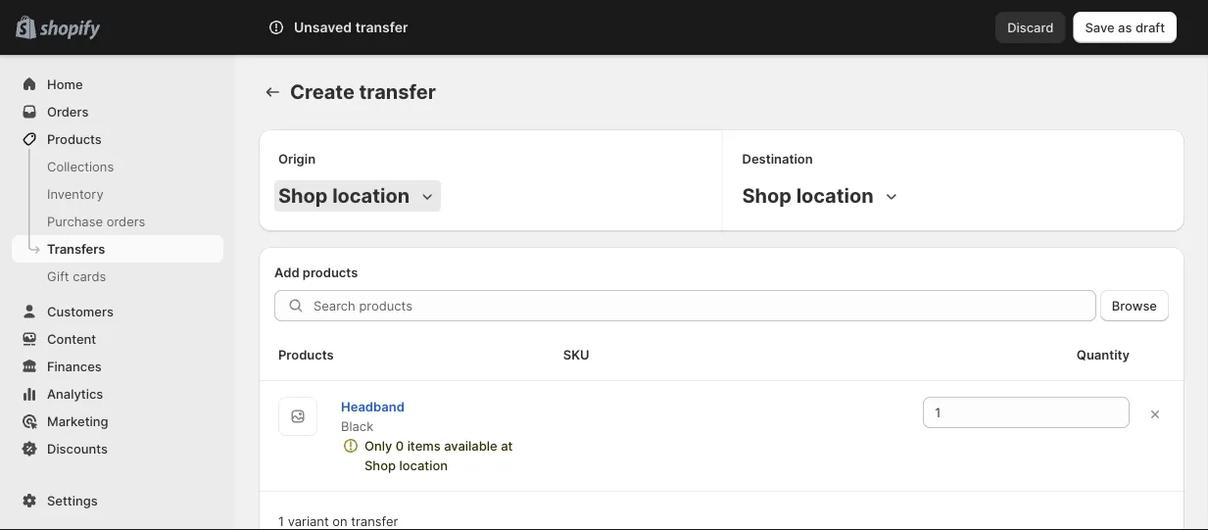 Task type: vqa. For each thing, say whether or not it's contained in the screenshot.
the "Shop" inside Only 0 items available at Shop location
yes



Task type: describe. For each thing, give the bounding box(es) containing it.
analytics
[[47, 386, 103, 402]]

destination
[[743, 151, 813, 166]]

as
[[1119, 20, 1133, 35]]

transfers
[[47, 241, 105, 256]]

customers link
[[12, 298, 224, 326]]

0 horizontal spatial shop
[[278, 184, 328, 208]]

finances link
[[12, 353, 224, 380]]

headband black
[[341, 399, 405, 434]]

customers
[[47, 304, 114, 319]]

only
[[365, 438, 393, 453]]

location inside only 0 items available at shop location
[[400, 458, 448, 473]]

items
[[408, 438, 441, 453]]

variant
[[288, 514, 329, 529]]

sku
[[564, 347, 590, 362]]

0 horizontal spatial products
[[47, 131, 102, 147]]

marketing
[[47, 414, 108, 429]]

1 variant on transfer
[[278, 514, 398, 529]]

headband
[[341, 399, 405, 414]]

black
[[341, 419, 374, 434]]

purchase orders
[[47, 214, 145, 229]]

collections
[[47, 159, 114, 174]]

cards
[[73, 269, 106, 284]]

shopify image
[[39, 20, 100, 40]]

transfers link
[[12, 235, 224, 263]]

only 0 items available at shop location
[[365, 438, 513, 473]]

unsaved transfer
[[294, 19, 408, 36]]

quantity
[[1077, 347, 1131, 362]]

headband link
[[341, 399, 405, 414]]

content link
[[12, 326, 224, 353]]

add
[[275, 265, 300, 280]]

browse
[[1113, 298, 1158, 313]]

finances
[[47, 359, 102, 374]]

2 horizontal spatial shop
[[743, 184, 792, 208]]

location up products
[[333, 184, 410, 208]]

sales channels button
[[12, 478, 224, 506]]



Task type: locate. For each thing, give the bounding box(es) containing it.
save as draft button
[[1074, 12, 1178, 43]]

location down destination
[[797, 184, 874, 208]]

2 shop location button from the left
[[739, 180, 906, 212]]

purchase orders link
[[12, 208, 224, 235]]

shop down origin
[[278, 184, 328, 208]]

gift
[[47, 269, 69, 284]]

1 horizontal spatial shop
[[365, 458, 396, 473]]

shop location button
[[275, 180, 441, 212], [739, 180, 906, 212]]

orders link
[[12, 98, 224, 126]]

marketing link
[[12, 408, 224, 435]]

discard
[[1008, 20, 1054, 35]]

settings
[[47, 493, 98, 508]]

inventory
[[47, 186, 104, 201]]

products
[[303, 265, 358, 280]]

discard link
[[996, 12, 1066, 43]]

shop location down origin
[[278, 184, 410, 208]]

browse button
[[1101, 290, 1170, 322]]

unsaved
[[294, 19, 352, 36]]

orders
[[47, 104, 89, 119]]

None number field
[[924, 397, 1101, 428]]

1
[[278, 514, 284, 529]]

0 horizontal spatial shop location
[[278, 184, 410, 208]]

search
[[352, 20, 394, 35]]

channels
[[53, 485, 105, 499]]

location
[[333, 184, 410, 208], [797, 184, 874, 208], [400, 458, 448, 473]]

1 vertical spatial transfer
[[359, 80, 436, 104]]

0
[[396, 438, 404, 453]]

home link
[[12, 71, 224, 98]]

add products
[[275, 265, 358, 280]]

1 horizontal spatial shop location button
[[739, 180, 906, 212]]

2 vertical spatial transfer
[[351, 514, 398, 529]]

shop location down destination
[[743, 184, 874, 208]]

sales channels
[[20, 485, 105, 499]]

products down add products
[[278, 347, 334, 362]]

shop location
[[278, 184, 410, 208], [743, 184, 874, 208]]

draft
[[1136, 20, 1166, 35]]

settings link
[[12, 487, 224, 515]]

save as draft
[[1086, 20, 1166, 35]]

0 horizontal spatial shop location button
[[275, 180, 441, 212]]

discounts
[[47, 441, 108, 456]]

Search products text field
[[314, 290, 1097, 322]]

transfer for create transfer
[[359, 80, 436, 104]]

2 shop location from the left
[[743, 184, 874, 208]]

shop location button down destination
[[739, 180, 906, 212]]

shop down only
[[365, 458, 396, 473]]

analytics link
[[12, 380, 224, 408]]

0 vertical spatial products
[[47, 131, 102, 147]]

home
[[47, 76, 83, 92]]

transfer
[[356, 19, 408, 36], [359, 80, 436, 104], [351, 514, 398, 529]]

origin
[[278, 151, 316, 166]]

orders
[[107, 214, 145, 229]]

products up collections
[[47, 131, 102, 147]]

1 shop location button from the left
[[275, 180, 441, 212]]

save
[[1086, 20, 1115, 35]]

on
[[333, 514, 348, 529]]

create transfer
[[290, 80, 436, 104]]

shop inside only 0 items available at shop location
[[365, 458, 396, 473]]

gift cards
[[47, 269, 106, 284]]

transfer right unsaved
[[356, 19, 408, 36]]

create
[[290, 80, 355, 104]]

gift cards link
[[12, 263, 224, 290]]

shop down destination
[[743, 184, 792, 208]]

0 vertical spatial transfer
[[356, 19, 408, 36]]

content
[[47, 331, 96, 347]]

products
[[47, 131, 102, 147], [278, 347, 334, 362]]

at
[[501, 438, 513, 453]]

inventory link
[[12, 180, 224, 208]]

location down items
[[400, 458, 448, 473]]

purchase
[[47, 214, 103, 229]]

transfer right on
[[351, 514, 398, 529]]

shop
[[278, 184, 328, 208], [743, 184, 792, 208], [365, 458, 396, 473]]

shop location button down origin
[[275, 180, 441, 212]]

collections link
[[12, 153, 224, 180]]

products link
[[12, 126, 224, 153]]

transfer for unsaved transfer
[[356, 19, 408, 36]]

1 horizontal spatial products
[[278, 347, 334, 362]]

search button
[[320, 12, 889, 43]]

discounts link
[[12, 435, 224, 463]]

1 shop location from the left
[[278, 184, 410, 208]]

sales
[[20, 485, 51, 499]]

transfer down search
[[359, 80, 436, 104]]

1 horizontal spatial shop location
[[743, 184, 874, 208]]

available
[[444, 438, 498, 453]]

1 vertical spatial products
[[278, 347, 334, 362]]



